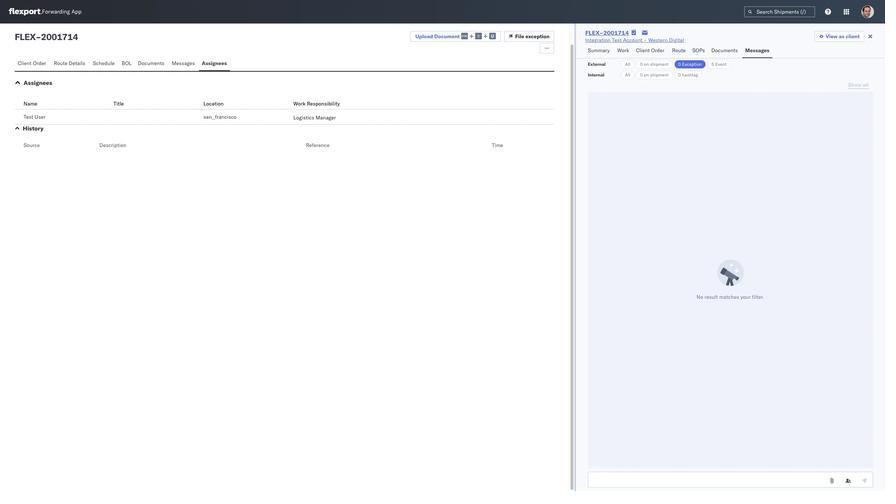 Task type: locate. For each thing, give the bounding box(es) containing it.
work
[[618, 47, 630, 54], [294, 100, 306, 107]]

1 on from the top
[[644, 61, 649, 67]]

1 horizontal spatial -
[[644, 37, 647, 43]]

location
[[204, 100, 224, 107]]

- down forwarding app link
[[36, 31, 41, 42]]

client order button down western
[[633, 44, 670, 58]]

order down flex - 2001714
[[33, 60, 46, 67]]

1 horizontal spatial test
[[612, 37, 622, 43]]

event
[[716, 61, 727, 67]]

1 horizontal spatial work
[[618, 47, 630, 54]]

details
[[69, 60, 85, 67]]

result
[[705, 294, 718, 301]]

0 horizontal spatial client order button
[[15, 57, 51, 71]]

documents for right documents button
[[712, 47, 738, 54]]

documents button right bol
[[135, 57, 169, 71]]

shipment down western
[[650, 61, 669, 67]]

client order
[[636, 47, 665, 54], [18, 60, 46, 67]]

view as client button
[[815, 31, 865, 42]]

1 shipment from the top
[[650, 61, 669, 67]]

client down integration test account - western digital
[[636, 47, 650, 54]]

1 horizontal spatial assignees button
[[199, 57, 230, 71]]

- left western
[[644, 37, 647, 43]]

flex - 2001714
[[15, 31, 78, 42]]

1 all from the top
[[625, 61, 631, 67]]

client order down flex
[[18, 60, 46, 67]]

documents up event
[[712, 47, 738, 54]]

1 horizontal spatial client
[[636, 47, 650, 54]]

0 horizontal spatial documents button
[[135, 57, 169, 71]]

forwarding
[[42, 8, 70, 15]]

integration
[[586, 37, 611, 43]]

1 horizontal spatial assignees
[[202, 60, 227, 67]]

documents right bol button at the top left of page
[[138, 60, 164, 67]]

hashtag
[[682, 72, 698, 78]]

order down western
[[652, 47, 665, 54]]

0 vertical spatial all button
[[621, 60, 635, 69]]

0 vertical spatial work
[[618, 47, 630, 54]]

work responsibility
[[294, 100, 340, 107]]

1 vertical spatial 0 on shipment
[[640, 72, 669, 78]]

documents button up event
[[709, 44, 743, 58]]

5
[[712, 61, 715, 67]]

upload
[[416, 33, 433, 40]]

0 on shipment left the 0 hashtag
[[640, 72, 669, 78]]

0 vertical spatial on
[[644, 61, 649, 67]]

upload document button
[[411, 31, 501, 42]]

1 0 on shipment from the top
[[640, 61, 669, 67]]

0 vertical spatial shipment
[[650, 61, 669, 67]]

client order button down flex
[[15, 57, 51, 71]]

1 horizontal spatial documents
[[712, 47, 738, 54]]

1 horizontal spatial messages button
[[743, 44, 773, 58]]

flex-
[[586, 29, 604, 36]]

time
[[492, 142, 503, 149]]

0 horizontal spatial client
[[18, 60, 32, 67]]

account
[[623, 37, 643, 43]]

shipment for 0 hashtag
[[650, 72, 669, 78]]

digital
[[669, 37, 685, 43]]

manager
[[316, 114, 336, 121]]

work down account
[[618, 47, 630, 54]]

1 vertical spatial all button
[[621, 71, 635, 80]]

test down flex-2001714
[[612, 37, 622, 43]]

schedule button
[[90, 57, 119, 71]]

1 all button from the top
[[621, 60, 635, 69]]

2001714
[[604, 29, 629, 36], [41, 31, 78, 42]]

1 vertical spatial all
[[625, 72, 631, 78]]

1 vertical spatial assignees button
[[24, 79, 52, 86]]

client order down western
[[636, 47, 665, 54]]

route left details
[[54, 60, 68, 67]]

0 horizontal spatial 2001714
[[41, 31, 78, 42]]

0
[[640, 61, 643, 67], [679, 61, 681, 67], [640, 72, 643, 78], [679, 72, 681, 78]]

summary
[[588, 47, 610, 54]]

-
[[36, 31, 41, 42], [644, 37, 647, 43]]

0 vertical spatial assignees button
[[199, 57, 230, 71]]

2 0 on shipment from the top
[[640, 72, 669, 78]]

1 vertical spatial order
[[33, 60, 46, 67]]

1 vertical spatial messages
[[172, 60, 195, 67]]

documents for left documents button
[[138, 60, 164, 67]]

1 vertical spatial work
[[294, 100, 306, 107]]

route inside 'button'
[[54, 60, 68, 67]]

1 vertical spatial documents
[[138, 60, 164, 67]]

document
[[434, 33, 460, 40]]

0 vertical spatial all
[[625, 61, 631, 67]]

1 horizontal spatial route
[[672, 47, 686, 54]]

flex
[[15, 31, 36, 42]]

1 horizontal spatial messages
[[746, 47, 770, 54]]

test left user
[[24, 114, 33, 120]]

work button
[[615, 44, 633, 58]]

flexport. image
[[9, 8, 42, 15]]

route inside button
[[672, 47, 686, 54]]

0 horizontal spatial -
[[36, 31, 41, 42]]

source
[[24, 142, 40, 149]]

on
[[644, 61, 649, 67], [644, 72, 649, 78]]

documents
[[712, 47, 738, 54], [138, 60, 164, 67]]

reference
[[306, 142, 330, 149]]

upload document
[[416, 33, 460, 40]]

bol button
[[119, 57, 135, 71]]

0 horizontal spatial documents
[[138, 60, 164, 67]]

logistics
[[294, 114, 314, 121]]

0 exception
[[679, 61, 702, 67]]

0 on shipment
[[640, 61, 669, 67], [640, 72, 669, 78]]

0 vertical spatial route
[[672, 47, 686, 54]]

shipment
[[650, 61, 669, 67], [650, 72, 669, 78]]

order
[[652, 47, 665, 54], [33, 60, 46, 67]]

0 horizontal spatial work
[[294, 100, 306, 107]]

your
[[741, 294, 751, 301]]

1 vertical spatial route
[[54, 60, 68, 67]]

1 horizontal spatial client order button
[[633, 44, 670, 58]]

0 horizontal spatial assignees
[[24, 79, 52, 86]]

work inside work button
[[618, 47, 630, 54]]

shipment left the 0 hashtag
[[650, 72, 669, 78]]

client down flex
[[18, 60, 32, 67]]

assignees button
[[199, 57, 230, 71], [24, 79, 52, 86]]

on for 0 exception
[[644, 61, 649, 67]]

client order button
[[633, 44, 670, 58], [15, 57, 51, 71]]

work up the logistics
[[294, 100, 306, 107]]

messages button
[[743, 44, 773, 58], [169, 57, 199, 71]]

logistics manager
[[294, 114, 336, 121]]

route details button
[[51, 57, 90, 71]]

0 horizontal spatial test
[[24, 114, 33, 120]]

1 vertical spatial client
[[18, 60, 32, 67]]

0 vertical spatial documents
[[712, 47, 738, 54]]

description
[[99, 142, 126, 149]]

sops button
[[690, 44, 709, 58]]

view as client
[[826, 33, 860, 40]]

1 vertical spatial on
[[644, 72, 649, 78]]

0 on shipment down western
[[640, 61, 669, 67]]

None text field
[[588, 472, 874, 488]]

Search Shipments (/) text field
[[745, 6, 816, 17]]

2001714 down forwarding app
[[41, 31, 78, 42]]

test
[[612, 37, 622, 43], [24, 114, 33, 120]]

2 on from the top
[[644, 72, 649, 78]]

0 vertical spatial assignees
[[202, 60, 227, 67]]

2 shipment from the top
[[650, 72, 669, 78]]

2001714 up account
[[604, 29, 629, 36]]

0 horizontal spatial route
[[54, 60, 68, 67]]

0 vertical spatial 0 on shipment
[[640, 61, 669, 67]]

messages
[[746, 47, 770, 54], [172, 60, 195, 67]]

1 horizontal spatial client order
[[636, 47, 665, 54]]

0 horizontal spatial client order
[[18, 60, 46, 67]]

file exception button
[[504, 31, 555, 42], [504, 31, 555, 42]]

flex-2001714
[[586, 29, 629, 36]]

route
[[672, 47, 686, 54], [54, 60, 68, 67]]

2 all button from the top
[[621, 71, 635, 80]]

0 vertical spatial test
[[612, 37, 622, 43]]

all button for internal
[[621, 71, 635, 80]]

all button for external
[[621, 60, 635, 69]]

matches
[[720, 294, 740, 301]]

1 vertical spatial shipment
[[650, 72, 669, 78]]

on for 0 hashtag
[[644, 72, 649, 78]]

user
[[35, 114, 46, 120]]

0 vertical spatial client order
[[636, 47, 665, 54]]

0 vertical spatial client
[[636, 47, 650, 54]]

2 all from the top
[[625, 72, 631, 78]]

all button
[[621, 60, 635, 69], [621, 71, 635, 80]]

integration test account - western digital
[[586, 37, 685, 43]]

filter.
[[752, 294, 765, 301]]

documents button
[[709, 44, 743, 58], [135, 57, 169, 71]]

client
[[636, 47, 650, 54], [18, 60, 32, 67]]

assignees
[[202, 60, 227, 67], [24, 79, 52, 86]]

0 horizontal spatial messages button
[[169, 57, 199, 71]]

1 horizontal spatial order
[[652, 47, 665, 54]]

0 vertical spatial messages
[[746, 47, 770, 54]]

route down digital
[[672, 47, 686, 54]]

all
[[625, 61, 631, 67], [625, 72, 631, 78]]

title
[[114, 100, 124, 107]]

1 vertical spatial client order
[[18, 60, 46, 67]]



Task type: describe. For each thing, give the bounding box(es) containing it.
summary button
[[585, 44, 615, 58]]

route for route details
[[54, 60, 68, 67]]

0 horizontal spatial order
[[33, 60, 46, 67]]

1 horizontal spatial 2001714
[[604, 29, 629, 36]]

client
[[846, 33, 860, 40]]

all for external
[[625, 61, 631, 67]]

exception
[[682, 61, 702, 67]]

integration test account - western digital link
[[586, 36, 685, 44]]

western
[[649, 37, 668, 43]]

work for work
[[618, 47, 630, 54]]

0 horizontal spatial messages
[[172, 60, 195, 67]]

history
[[23, 125, 44, 132]]

internal
[[588, 72, 605, 78]]

san_francisco
[[204, 114, 237, 120]]

app
[[71, 8, 82, 15]]

route for route
[[672, 47, 686, 54]]

view
[[826, 33, 838, 40]]

0 on shipment for 0 exception
[[640, 61, 669, 67]]

0 horizontal spatial assignees button
[[24, 79, 52, 86]]

1 vertical spatial assignees
[[24, 79, 52, 86]]

route details
[[54, 60, 85, 67]]

name
[[24, 100, 37, 107]]

0 hashtag
[[679, 72, 698, 78]]

shipment for 0 exception
[[650, 61, 669, 67]]

test inside the integration test account - western digital link
[[612, 37, 622, 43]]

history button
[[23, 125, 44, 132]]

no result matches your filter.
[[697, 294, 765, 301]]

0 vertical spatial order
[[652, 47, 665, 54]]

0 on shipment for 0 hashtag
[[640, 72, 669, 78]]

exception
[[526, 33, 550, 40]]

work for work responsibility
[[294, 100, 306, 107]]

bol
[[122, 60, 132, 67]]

file exception
[[516, 33, 550, 40]]

5 event
[[712, 61, 727, 67]]

external
[[588, 61, 606, 67]]

as
[[839, 33, 845, 40]]

client for the right client order button
[[636, 47, 650, 54]]

sops
[[693, 47, 705, 54]]

no
[[697, 294, 704, 301]]

1 vertical spatial test
[[24, 114, 33, 120]]

responsibility
[[307, 100, 340, 107]]

test user
[[24, 114, 46, 120]]

forwarding app
[[42, 8, 82, 15]]

forwarding app link
[[9, 8, 82, 15]]

all for internal
[[625, 72, 631, 78]]

client for client order button to the left
[[18, 60, 32, 67]]

file
[[516, 33, 525, 40]]

flex-2001714 link
[[586, 29, 629, 36]]

schedule
[[93, 60, 115, 67]]

route button
[[670, 44, 690, 58]]

1 horizontal spatial documents button
[[709, 44, 743, 58]]



Task type: vqa. For each thing, say whether or not it's contained in the screenshot.
Last Free Day: November 4, 2022
no



